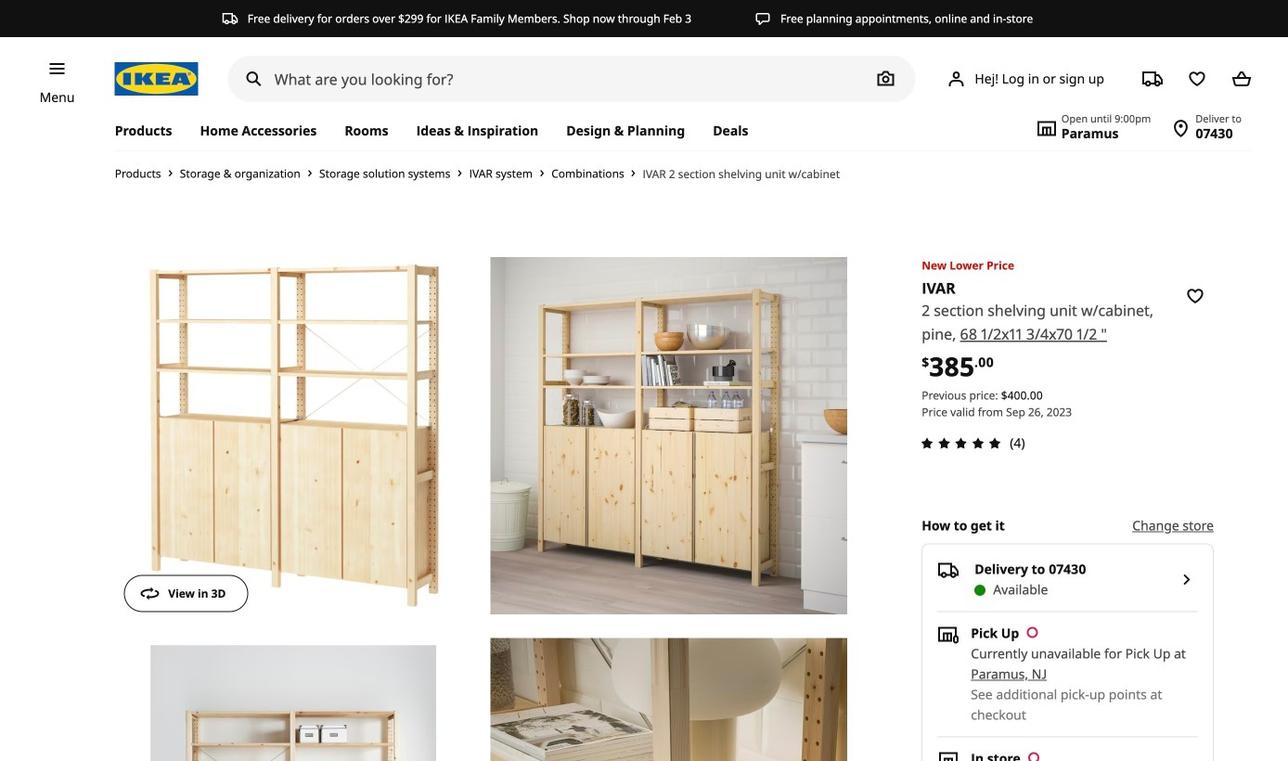 Task type: locate. For each thing, give the bounding box(es) containing it.
right image
[[1176, 569, 1199, 591]]

review: 5 out of 5 stars. total reviews: 4 image
[[917, 432, 1007, 454]]

None search field
[[228, 56, 916, 102]]

Search by product text field
[[228, 56, 916, 102]]

ivar 2 section shelving unit w/cabinet, pine, 68 1/2x11 3/4x70 1/2 " image
[[115, 257, 472, 614], [491, 257, 848, 614], [115, 639, 472, 761], [491, 639, 848, 761]]



Task type: describe. For each thing, give the bounding box(es) containing it.
ikea logotype, go to start page image
[[115, 62, 198, 96]]



Task type: vqa. For each thing, say whether or not it's contained in the screenshot.
Customer
no



